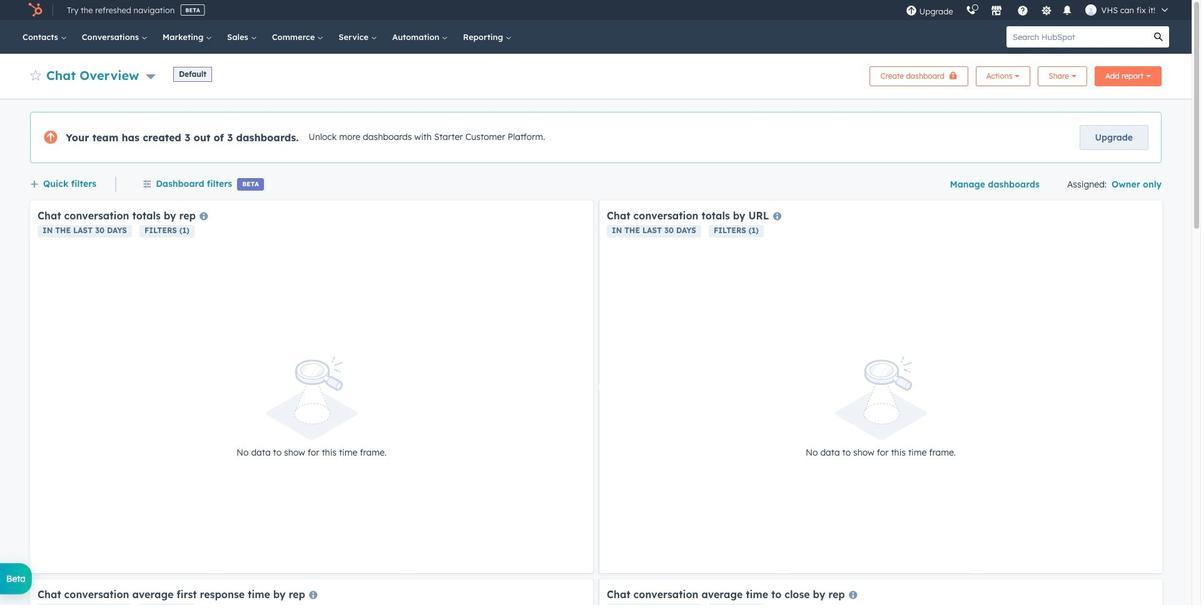 Task type: locate. For each thing, give the bounding box(es) containing it.
chat conversation totals by rep element
[[30, 201, 593, 574]]

menu
[[899, 0, 1177, 20]]

jer mill image
[[1085, 4, 1097, 16]]

banner
[[30, 63, 1162, 86]]

marketplaces image
[[991, 6, 1002, 17]]

chat conversation average first response time by rep element
[[30, 580, 593, 606]]



Task type: vqa. For each thing, say whether or not it's contained in the screenshot.
settings
no



Task type: describe. For each thing, give the bounding box(es) containing it.
chat conversation average time to close by rep element
[[599, 580, 1163, 606]]

chat conversation totals by url element
[[599, 201, 1163, 574]]

Search HubSpot search field
[[1007, 26, 1148, 48]]



